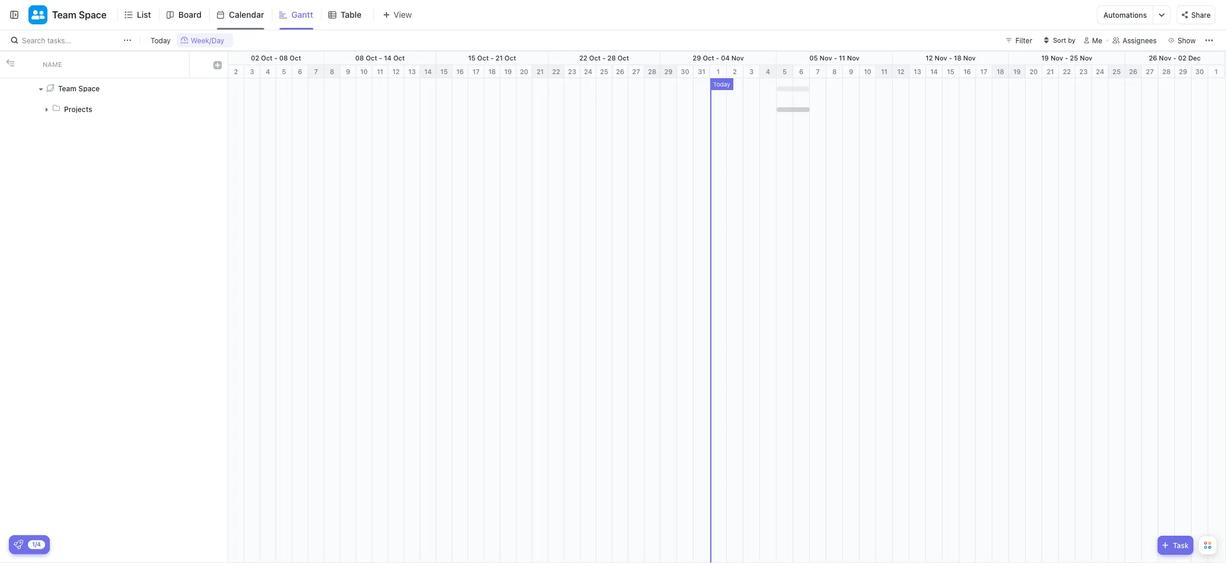 Task type: vqa. For each thing, say whether or not it's contained in the screenshot.
Set Priority element for fifth to do cell from the top
no



Task type: locate. For each thing, give the bounding box(es) containing it.
19 for 19 nov - 25 nov
[[1041, 54, 1049, 62]]

today
[[151, 36, 171, 44], [713, 81, 730, 87]]

team up projects
[[58, 84, 77, 93]]

0 horizontal spatial 29
[[664, 68, 673, 76]]

1 horizontal spatial 19 element
[[1009, 65, 1026, 78]]

1 horizontal spatial 27
[[1146, 68, 1154, 76]]

0 horizontal spatial 21 element
[[532, 65, 548, 78]]

2 3 from the left
[[749, 68, 754, 76]]

2 18 element from the left
[[992, 65, 1009, 78]]

0 horizontal spatial 24
[[584, 68, 592, 76]]

1 28 element from the left
[[644, 65, 660, 78]]

30 element
[[677, 65, 694, 78], [1192, 65, 1208, 78]]

0 horizontal spatial 02
[[251, 54, 259, 62]]

0 horizontal spatial 2
[[234, 68, 238, 76]]

8 - from the left
[[1065, 54, 1068, 62]]

16 down 15 oct - 21 oct element
[[456, 68, 464, 76]]

4 oct from the left
[[393, 54, 405, 62]]

15 element down 15 oct - 21 oct element
[[436, 65, 452, 78]]

by
[[1068, 36, 1076, 44]]

2 14 element from the left
[[926, 65, 943, 78]]

0 horizontal spatial 22
[[552, 68, 560, 76]]

1 horizontal spatial 28 element
[[1159, 65, 1175, 78]]

10 element
[[356, 65, 372, 78], [860, 65, 876, 78]]

5 down the 05 nov - 11 nov "element"
[[783, 68, 787, 76]]

1 horizontal spatial 27 element
[[1142, 65, 1159, 78]]

10
[[360, 68, 368, 76], [864, 68, 871, 76]]

projects cell
[[36, 99, 190, 120]]

23 for second "23" element from the right
[[568, 68, 576, 76]]

0 horizontal spatial 17
[[473, 68, 480, 76]]

30 element left "31"
[[677, 65, 694, 78]]

23 for first "23" element from the right
[[1079, 68, 1088, 76]]

22 element down 19 nov - 25 nov element
[[1059, 65, 1076, 78]]

1 4 from the left
[[266, 68, 270, 76]]

11
[[839, 54, 845, 62], [377, 68, 383, 76], [881, 68, 887, 76]]

share button
[[1177, 5, 1215, 24]]

2 15 element from the left
[[943, 65, 959, 78]]

0 horizontal spatial 13
[[408, 68, 416, 76]]

0 horizontal spatial 19 element
[[500, 65, 516, 78]]

board
[[178, 10, 202, 20]]

27 element
[[628, 65, 644, 78], [1142, 65, 1159, 78]]

25 down '22 oct - 28 oct'
[[600, 68, 608, 76]]

15 oct - 21 oct
[[468, 54, 516, 62]]

26
[[1149, 54, 1157, 62], [616, 68, 624, 76], [1129, 68, 1137, 76]]

19 down "sort by" dropdown button
[[1041, 54, 1049, 62]]

1
[[717, 68, 720, 76], [1215, 68, 1218, 76]]

24 element
[[580, 65, 596, 78], [1092, 65, 1109, 78]]

column header left "02 oct - 08 oct"
[[208, 52, 228, 78]]

team space up search tasks... text box
[[52, 9, 107, 20]]

10 down the 05 nov - 11 nov "element"
[[864, 68, 871, 76]]

1 horizontal spatial 8
[[832, 68, 837, 76]]

projects
[[64, 105, 92, 114]]

0 horizontal spatial 10 element
[[356, 65, 372, 78]]

15
[[468, 54, 476, 62], [440, 68, 448, 76], [947, 68, 954, 76]]

6 nov from the left
[[1051, 54, 1063, 62]]

today down 29 oct - 04 nov element
[[713, 81, 730, 87]]

share
[[1191, 11, 1211, 19]]

11 element
[[372, 65, 388, 78], [876, 65, 893, 78]]

0 horizontal spatial 23 element
[[564, 65, 580, 78]]

16 for 1st 16 element from the right
[[964, 68, 971, 76]]

tree grid
[[0, 52, 228, 563]]

1 horizontal spatial 24
[[1096, 68, 1104, 76]]

28 element down 26 nov - 02 dec
[[1159, 65, 1175, 78]]

1 down 29 oct - 04 nov
[[717, 68, 720, 76]]

2 16 from the left
[[964, 68, 971, 76]]

2 horizontal spatial 26
[[1149, 54, 1157, 62]]

dec
[[1188, 54, 1201, 62]]

02 down calendar link
[[251, 54, 259, 62]]

11 down 08 oct - 14 oct
[[377, 68, 383, 76]]

31 element
[[694, 65, 710, 78]]

7 down 02 oct - 08 oct element at left top
[[314, 68, 318, 76]]

2 30 from the left
[[1195, 68, 1204, 76]]

1 horizontal spatial 17
[[980, 68, 987, 76]]

2 horizontal spatial 11
[[881, 68, 887, 76]]

1 27 element from the left
[[628, 65, 644, 78]]

23 element
[[564, 65, 580, 78], [1076, 65, 1092, 78]]

space inside cell
[[78, 84, 100, 93]]

13 element down 08 oct - 14 oct "element" on the left top
[[404, 65, 420, 78]]

5 - from the left
[[716, 54, 719, 62]]

0 horizontal spatial 08
[[279, 54, 288, 62]]

22 for 22 oct - 28 oct
[[579, 54, 587, 62]]

0 horizontal spatial 18
[[488, 68, 496, 76]]

today button
[[147, 33, 174, 47]]

25 element
[[596, 65, 612, 78], [1109, 65, 1125, 78]]

1 2 from the left
[[234, 68, 238, 76]]

row group
[[0, 78, 228, 563]]

16 element down the 12 nov - 18 nov element
[[959, 65, 976, 78]]

24 down me
[[1096, 68, 1104, 76]]

23 element down 19 nov - 25 nov element
[[1076, 65, 1092, 78]]

1 16 from the left
[[456, 68, 464, 76]]

team space inside button
[[52, 9, 107, 20]]

9 down 08 oct - 14 oct "element" on the left top
[[346, 68, 350, 76]]

2 7 from the left
[[816, 68, 820, 76]]

20 element down filter
[[1026, 65, 1042, 78]]

4 down "02 oct - 08 oct"
[[266, 68, 270, 76]]

11 right 05
[[839, 54, 845, 62]]

27
[[632, 68, 640, 76], [1146, 68, 1154, 76]]

9
[[346, 68, 350, 76], [849, 68, 853, 76]]

29 oct - 04 nov
[[693, 54, 744, 62]]

0 horizontal spatial 13 element
[[404, 65, 420, 78]]

27 down 22 oct - 28 oct element
[[632, 68, 640, 76]]

17
[[473, 68, 480, 76], [980, 68, 987, 76]]

2 down 29 oct - 04 nov element
[[733, 68, 737, 76]]

show
[[1178, 36, 1196, 44]]

29 left "31"
[[664, 68, 673, 76]]

16 element down 15 oct - 21 oct
[[452, 65, 468, 78]]

1 horizontal spatial 26 element
[[1125, 65, 1142, 78]]

12
[[926, 54, 933, 62], [392, 68, 400, 76], [897, 68, 905, 76]]

1 14 element from the left
[[420, 65, 436, 78]]

1 horizontal spatial 17 element
[[976, 65, 992, 78]]

27 element down 26 nov - 02 dec
[[1142, 65, 1159, 78]]

24 element down '22 oct - 28 oct'
[[580, 65, 596, 78]]

0 horizontal spatial 11
[[377, 68, 383, 76]]

1 oct from the left
[[261, 54, 272, 62]]

22
[[579, 54, 587, 62], [552, 68, 560, 76], [1063, 68, 1071, 76]]

10 element down the 05 nov - 11 nov "element"
[[860, 65, 876, 78]]

18 element down the filter dropdown button
[[992, 65, 1009, 78]]

2 08 from the left
[[355, 54, 364, 62]]

25
[[1070, 54, 1078, 62], [600, 68, 608, 76], [1113, 68, 1121, 76]]

26 down assignees
[[1149, 54, 1157, 62]]

19 for 2nd 19 element from the left
[[1013, 68, 1021, 76]]

user friends image
[[31, 9, 45, 20]]

space inside button
[[79, 9, 107, 20]]

1/4
[[32, 541, 41, 548]]

18 for second 18 element from the right
[[488, 68, 496, 76]]

table link
[[340, 0, 366, 30]]

0 horizontal spatial 28 element
[[644, 65, 660, 78]]

30 for second 30 element from right
[[681, 68, 689, 76]]

calendar
[[229, 10, 264, 20]]

9 - from the left
[[1173, 54, 1176, 62]]

16 element
[[452, 65, 468, 78], [959, 65, 976, 78]]

1 horizontal spatial 15
[[468, 54, 476, 62]]

1 horizontal spatial 21
[[536, 68, 544, 76]]

29 oct - 04 nov element
[[660, 52, 777, 65]]

2 27 from the left
[[1146, 68, 1154, 76]]

18 element down 15 oct - 21 oct element
[[484, 65, 500, 78]]

2 horizontal spatial 25
[[1113, 68, 1121, 76]]

12 nov - 18 nov
[[926, 54, 976, 62]]

05 nov - 11 nov element
[[777, 52, 893, 65]]

21 element down 15 oct - 21 oct element
[[532, 65, 548, 78]]

1 18 element from the left
[[484, 65, 500, 78]]

1 horizontal spatial 24 element
[[1092, 65, 1109, 78]]

space up projects
[[78, 84, 100, 93]]

 image
[[6, 59, 15, 67], [213, 61, 222, 69]]

-
[[274, 54, 277, 62], [379, 54, 382, 62], [491, 54, 494, 62], [602, 54, 606, 62], [716, 54, 719, 62], [834, 54, 837, 62], [949, 54, 952, 62], [1065, 54, 1068, 62], [1173, 54, 1176, 62]]

1 9 from the left
[[346, 68, 350, 76]]

1 space from the top
[[79, 9, 107, 20]]

30 down dec
[[1195, 68, 1204, 76]]

02 oct - 08 oct element
[[228, 52, 324, 65]]

20 element
[[516, 65, 532, 78], [1026, 65, 1042, 78]]

1 30 element from the left
[[677, 65, 694, 78]]

1 column header from the left
[[0, 52, 18, 78]]

2 4 from the left
[[766, 68, 770, 76]]

1 horizontal spatial 22
[[579, 54, 587, 62]]

13
[[408, 68, 416, 76], [914, 68, 921, 76]]

1 7 from the left
[[314, 68, 318, 76]]

list link
[[137, 0, 156, 30]]

column header down board link
[[190, 52, 208, 78]]

30 for second 30 element
[[1195, 68, 1204, 76]]

0 horizontal spatial  image
[[6, 59, 15, 67]]

0 horizontal spatial 16
[[456, 68, 464, 76]]

- for 21
[[491, 54, 494, 62]]

17 element
[[468, 65, 484, 78], [976, 65, 992, 78]]

1 nov from the left
[[731, 54, 744, 62]]

13 down the 12 nov - 18 nov element
[[914, 68, 921, 76]]

1 10 from the left
[[360, 68, 368, 76]]

15 oct - 21 oct element
[[436, 52, 548, 65]]

30 left "31"
[[681, 68, 689, 76]]

1 horizontal spatial 26
[[1129, 68, 1137, 76]]

10 element down 08 oct - 14 oct
[[356, 65, 372, 78]]

05 nov - 11 nov
[[809, 54, 860, 62]]

1 horizontal spatial today
[[713, 81, 730, 87]]

02
[[251, 54, 259, 62], [1178, 54, 1187, 62]]

12 element
[[388, 65, 404, 78], [893, 65, 909, 78]]

1 horizontal spatial 16 element
[[959, 65, 976, 78]]

row group containing team space
[[0, 78, 228, 563]]

search tasks...
[[22, 36, 71, 44]]

14 for second 14 'element' from the right
[[424, 68, 432, 76]]

20 down 15 oct - 21 oct element
[[520, 68, 528, 76]]

0 horizontal spatial 27
[[632, 68, 640, 76]]

0 horizontal spatial 29 element
[[660, 65, 677, 78]]

25 down by
[[1070, 54, 1078, 62]]

4
[[266, 68, 270, 76], [766, 68, 770, 76]]

0 horizontal spatial 15 element
[[436, 65, 452, 78]]

19 element down the filter dropdown button
[[1009, 65, 1026, 78]]

1 horizontal spatial 23 element
[[1076, 65, 1092, 78]]

18 element
[[484, 65, 500, 78], [992, 65, 1009, 78]]

1 horizontal spatial 20
[[1030, 68, 1038, 76]]

23 down 19 nov - 25 nov element
[[1079, 68, 1088, 76]]

0 horizontal spatial 8
[[330, 68, 334, 76]]

26 nov - 02 dec
[[1149, 54, 1201, 62]]

26 down 22 oct - 28 oct element
[[616, 68, 624, 76]]

1 horizontal spatial 30 element
[[1192, 65, 1208, 78]]

2 down 02 oct - 08 oct element at left top
[[234, 68, 238, 76]]

1 13 element from the left
[[404, 65, 420, 78]]

team space
[[52, 9, 107, 20], [58, 84, 100, 93]]

1 horizontal spatial 21 element
[[1042, 65, 1059, 78]]

25 element down 22 oct - 28 oct element
[[596, 65, 612, 78]]

- for 14
[[379, 54, 382, 62]]

14 down 12 nov - 18 nov
[[930, 68, 938, 76]]

19 element
[[500, 65, 516, 78], [1009, 65, 1026, 78]]

1 24 element from the left
[[580, 65, 596, 78]]

2 12 element from the left
[[893, 65, 909, 78]]

1 horizontal spatial 18
[[954, 54, 961, 62]]

1 horizontal spatial 02
[[1178, 54, 1187, 62]]

20 element down 15 oct - 21 oct element
[[516, 65, 532, 78]]

1 horizontal spatial 15 element
[[943, 65, 959, 78]]

21 element
[[532, 65, 548, 78], [1042, 65, 1059, 78]]

4 down 29 oct - 04 nov element
[[766, 68, 770, 76]]

1 horizontal spatial 2
[[733, 68, 737, 76]]

1 19 element from the left
[[500, 65, 516, 78]]

19 down 15 oct - 21 oct element
[[504, 68, 512, 76]]

0 horizontal spatial 14 element
[[420, 65, 436, 78]]

1 horizontal spatial 4
[[766, 68, 770, 76]]

29 element left "31"
[[660, 65, 677, 78]]

04
[[721, 54, 730, 62]]

 image left name
[[6, 59, 15, 67]]

1 11 element from the left
[[372, 65, 388, 78]]

21 for second 21 element from right
[[536, 68, 544, 76]]

08 inside "element"
[[355, 54, 364, 62]]

16 down the 12 nov - 18 nov element
[[964, 68, 971, 76]]

6
[[298, 68, 302, 76], [799, 68, 803, 76]]

1 horizontal spatial 22 element
[[1059, 65, 1076, 78]]

9 oct from the left
[[703, 54, 714, 62]]

1 horizontal spatial 11
[[839, 54, 845, 62]]

1 horizontal spatial 1
[[1215, 68, 1218, 76]]

14
[[384, 54, 391, 62], [424, 68, 432, 76], [930, 68, 938, 76]]

20
[[520, 68, 528, 76], [1030, 68, 1038, 76]]

7
[[314, 68, 318, 76], [816, 68, 820, 76]]

1 horizontal spatial 29 element
[[1175, 65, 1192, 78]]

1 20 from the left
[[520, 68, 528, 76]]

24 down '22 oct - 28 oct'
[[584, 68, 592, 76]]

19 down the filter dropdown button
[[1013, 68, 1021, 76]]

28 element
[[644, 65, 660, 78], [1159, 65, 1175, 78]]

1 horizontal spatial 08
[[355, 54, 364, 62]]

30
[[681, 68, 689, 76], [1195, 68, 1204, 76]]

5 down 02 oct - 08 oct element at left top
[[282, 68, 286, 76]]

column header left name
[[0, 52, 18, 78]]

29
[[693, 54, 701, 62], [664, 68, 673, 76], [1179, 68, 1187, 76]]

space up search tasks... text box
[[79, 9, 107, 20]]

1 horizontal spatial 10 element
[[860, 65, 876, 78]]

13 element
[[404, 65, 420, 78], [909, 65, 926, 78]]

12 nov - 18 nov element
[[893, 52, 1009, 65]]

29 element down 26 nov - 02 dec element at right top
[[1175, 65, 1192, 78]]

automations button
[[1098, 6, 1153, 24]]

8
[[330, 68, 334, 76], [832, 68, 837, 76]]

0 horizontal spatial 18 element
[[484, 65, 500, 78]]

24
[[584, 68, 592, 76], [1096, 68, 1104, 76]]

10 for first 10 element from the right
[[864, 68, 871, 76]]

17 element down 15 oct - 21 oct
[[468, 65, 484, 78]]

1 horizontal spatial 19
[[1013, 68, 1021, 76]]

2 16 element from the left
[[959, 65, 976, 78]]

26 element
[[612, 65, 628, 78], [1125, 65, 1142, 78]]

16
[[456, 68, 464, 76], [964, 68, 971, 76]]

13 element down 12 nov - 18 nov
[[909, 65, 926, 78]]

28 element left "31"
[[644, 65, 660, 78]]

8 nov from the left
[[1159, 54, 1171, 62]]

1 horizontal spatial 14
[[424, 68, 432, 76]]

08 oct - 14 oct
[[355, 54, 405, 62]]

0 horizontal spatial today
[[151, 36, 171, 44]]

2 horizontal spatial 18
[[997, 68, 1004, 76]]

22 oct - 28 oct element
[[548, 52, 660, 65]]

1 horizontal spatial 25 element
[[1109, 65, 1125, 78]]

14 down 08 oct - 14 oct "element" on the left top
[[424, 68, 432, 76]]

1 23 from the left
[[568, 68, 576, 76]]

team space button
[[47, 2, 107, 28]]

0 horizontal spatial 11 element
[[372, 65, 388, 78]]

21
[[496, 54, 503, 62], [536, 68, 544, 76], [1047, 68, 1054, 76]]

23
[[568, 68, 576, 76], [1079, 68, 1088, 76]]

oct
[[261, 54, 272, 62], [290, 54, 301, 62], [366, 54, 377, 62], [393, 54, 405, 62], [477, 54, 489, 62], [505, 54, 516, 62], [589, 54, 601, 62], [618, 54, 629, 62], [703, 54, 714, 62]]

22 element
[[548, 65, 564, 78], [1059, 65, 1076, 78]]

oct inside 29 oct - 04 nov element
[[703, 54, 714, 62]]

7 - from the left
[[949, 54, 952, 62]]

19
[[1041, 54, 1049, 62], [504, 68, 512, 76], [1013, 68, 1021, 76]]

0 horizontal spatial 1
[[717, 68, 720, 76]]

6 down 02 oct - 08 oct element at left top
[[298, 68, 302, 76]]

1 horizontal spatial 13 element
[[909, 65, 926, 78]]

12 element down the 12 nov - 18 nov element
[[893, 65, 909, 78]]

2 horizontal spatial 21
[[1047, 68, 1054, 76]]

25 down assignees button
[[1113, 68, 1121, 76]]

1 horizontal spatial 7
[[816, 68, 820, 76]]

today down list link
[[151, 36, 171, 44]]

1 3 from the left
[[250, 68, 254, 76]]

6 down the 05 nov - 11 nov "element"
[[799, 68, 803, 76]]

3 oct from the left
[[366, 54, 377, 62]]

5
[[282, 68, 286, 76], [783, 68, 787, 76]]

team
[[52, 9, 76, 20], [58, 84, 77, 93]]

30 element down dec
[[1192, 65, 1208, 78]]

column header
[[0, 52, 18, 78], [18, 52, 36, 78], [190, 52, 208, 78], [208, 52, 228, 78]]

2 9 from the left
[[849, 68, 853, 76]]

3 down 29 oct - 04 nov element
[[749, 68, 754, 76]]

0 horizontal spatial 26 element
[[612, 65, 628, 78]]

13 down 08 oct - 14 oct "element" on the left top
[[408, 68, 416, 76]]

2 29 element from the left
[[1175, 65, 1192, 78]]

list
[[137, 10, 151, 20]]

20 down filter
[[1030, 68, 1038, 76]]

1 13 from the left
[[408, 68, 416, 76]]

27 element down 22 oct - 28 oct element
[[628, 65, 644, 78]]

22 element down 22 oct - 28 oct element
[[548, 65, 564, 78]]

2 column header from the left
[[18, 52, 36, 78]]

17 element down the 12 nov - 18 nov element
[[976, 65, 992, 78]]

17 down 15 oct - 21 oct
[[473, 68, 480, 76]]

0 horizontal spatial 22 element
[[548, 65, 564, 78]]

projects - 0.00% row
[[0, 99, 228, 120]]

view button
[[373, 7, 416, 22]]

26 down assignees button
[[1129, 68, 1137, 76]]

0 horizontal spatial 3
[[250, 68, 254, 76]]

1 down 26 nov - 02 dec element at right top
[[1215, 68, 1218, 76]]

2 horizontal spatial 28
[[1162, 68, 1171, 76]]

14 element
[[420, 65, 436, 78], [926, 65, 943, 78]]

team up tasks...
[[52, 9, 76, 20]]

0 horizontal spatial 5
[[282, 68, 286, 76]]

3 - from the left
[[491, 54, 494, 62]]

27 down 26 nov - 02 dec
[[1146, 68, 1154, 76]]

1 horizontal spatial 13
[[914, 68, 921, 76]]

15 element down the 12 nov - 18 nov element
[[943, 65, 959, 78]]

14 element down 12 nov - 18 nov
[[926, 65, 943, 78]]

nov
[[731, 54, 744, 62], [820, 54, 832, 62], [847, 54, 860, 62], [935, 54, 947, 62], [963, 54, 976, 62], [1051, 54, 1063, 62], [1080, 54, 1092, 62], [1159, 54, 1171, 62]]

14 element down 08 oct - 14 oct "element" on the left top
[[420, 65, 436, 78]]

1 horizontal spatial 10
[[864, 68, 871, 76]]

- for 18
[[949, 54, 952, 62]]

1 horizontal spatial 14 element
[[926, 65, 943, 78]]

02 left dec
[[1178, 54, 1187, 62]]

2 17 from the left
[[980, 68, 987, 76]]

2 24 element from the left
[[1092, 65, 1109, 78]]

1 horizontal spatial 20 element
[[1026, 65, 1042, 78]]

1 08 from the left
[[279, 54, 288, 62]]

28
[[607, 54, 616, 62], [648, 68, 656, 76], [1162, 68, 1171, 76]]

0 horizontal spatial 30 element
[[677, 65, 694, 78]]

23 down 22 oct - 28 oct element
[[568, 68, 576, 76]]

11 element down 08 oct - 14 oct "element" on the left top
[[372, 65, 388, 78]]

21 for 1st 21 element from right
[[1047, 68, 1054, 76]]

name column header
[[36, 52, 190, 78]]

1 21 element from the left
[[532, 65, 548, 78]]

17 down the 12 nov - 18 nov element
[[980, 68, 987, 76]]

0 horizontal spatial 23
[[568, 68, 576, 76]]

0 vertical spatial space
[[79, 9, 107, 20]]

1 horizontal spatial 16
[[964, 68, 971, 76]]

11 element down the 05 nov - 11 nov "element"
[[876, 65, 893, 78]]

18
[[954, 54, 961, 62], [488, 68, 496, 76], [997, 68, 1004, 76]]

1 6 from the left
[[298, 68, 302, 76]]

4 nov from the left
[[935, 54, 947, 62]]

1 24 from the left
[[584, 68, 592, 76]]

team space cell
[[36, 78, 190, 99]]

2 10 element from the left
[[860, 65, 876, 78]]

2 19 element from the left
[[1009, 65, 1026, 78]]

0 horizontal spatial 20
[[520, 68, 528, 76]]

26 element down assignees button
[[1125, 65, 1142, 78]]

0 horizontal spatial 10
[[360, 68, 368, 76]]

2 horizontal spatial 19
[[1041, 54, 1049, 62]]

8 down 05 nov - 11 nov
[[832, 68, 837, 76]]

29 element
[[660, 65, 677, 78], [1175, 65, 1192, 78]]

1 - from the left
[[274, 54, 277, 62]]

space
[[79, 9, 107, 20], [78, 84, 100, 93]]

2 27 element from the left
[[1142, 65, 1159, 78]]

26 element down 22 oct - 28 oct element
[[612, 65, 628, 78]]

7 down 05
[[816, 68, 820, 76]]

10 down 08 oct - 14 oct
[[360, 68, 368, 76]]

11 inside "element"
[[839, 54, 845, 62]]

2 13 from the left
[[914, 68, 921, 76]]

2 space from the top
[[78, 84, 100, 93]]

11 down the 05 nov - 11 nov "element"
[[881, 68, 887, 76]]

2 5 from the left
[[783, 68, 787, 76]]

1 horizontal spatial 3
[[749, 68, 754, 76]]

onboarding checklist button element
[[14, 540, 23, 550]]

15 element
[[436, 65, 452, 78], [943, 65, 959, 78]]

2 horizontal spatial 22
[[1063, 68, 1071, 76]]

2
[[234, 68, 238, 76], [733, 68, 737, 76]]

0 horizontal spatial 4
[[266, 68, 270, 76]]

2 10 from the left
[[864, 68, 871, 76]]

2 17 element from the left
[[976, 65, 992, 78]]

team space up projects
[[58, 84, 100, 93]]

0 horizontal spatial 15
[[440, 68, 448, 76]]

08
[[279, 54, 288, 62], [355, 54, 364, 62]]

1 horizontal spatial 28
[[648, 68, 656, 76]]

0 horizontal spatial 20 element
[[516, 65, 532, 78]]

29 up "31"
[[693, 54, 701, 62]]

10 for second 10 element from the right
[[360, 68, 368, 76]]

1 horizontal spatial 6
[[799, 68, 803, 76]]

 image left "02 oct - 08 oct"
[[213, 61, 222, 69]]

3
[[250, 68, 254, 76], [749, 68, 754, 76]]

2 23 from the left
[[1079, 68, 1088, 76]]

31
[[698, 68, 705, 76]]



Task type: describe. For each thing, give the bounding box(es) containing it.
8 oct from the left
[[618, 54, 629, 62]]

2 20 from the left
[[1030, 68, 1038, 76]]

05
[[809, 54, 818, 62]]

show button
[[1165, 33, 1199, 47]]

1 26 element from the left
[[612, 65, 628, 78]]

1 vertical spatial today
[[713, 81, 730, 87]]

0 horizontal spatial 26
[[616, 68, 624, 76]]

today inside today "button"
[[151, 36, 171, 44]]

me button
[[1079, 33, 1107, 47]]

2 26 element from the left
[[1125, 65, 1142, 78]]

14 for second 14 'element' from the left
[[930, 68, 938, 76]]

3 nov from the left
[[847, 54, 860, 62]]

2 horizontal spatial 12
[[926, 54, 933, 62]]

1 horizontal spatial 29
[[693, 54, 701, 62]]

2 22 element from the left
[[1059, 65, 1076, 78]]

6 oct from the left
[[505, 54, 516, 62]]

team space - 0.00% row
[[0, 78, 228, 99]]

2 28 element from the left
[[1159, 65, 1175, 78]]

16 for first 16 element from left
[[456, 68, 464, 76]]

2 oct from the left
[[290, 54, 301, 62]]

table
[[340, 10, 362, 20]]

1 23 element from the left
[[564, 65, 580, 78]]

name
[[43, 61, 62, 68]]

2 11 element from the left
[[876, 65, 893, 78]]

2 8 from the left
[[832, 68, 837, 76]]

1 17 element from the left
[[468, 65, 484, 78]]

18 inside the 12 nov - 18 nov element
[[954, 54, 961, 62]]

7 nov from the left
[[1080, 54, 1092, 62]]

1 17 from the left
[[473, 68, 480, 76]]

1 29 element from the left
[[660, 65, 677, 78]]

22 oct - 28 oct
[[579, 54, 629, 62]]

2 13 element from the left
[[909, 65, 926, 78]]

4 column header from the left
[[208, 52, 228, 78]]

1 02 from the left
[[251, 54, 259, 62]]

team inside cell
[[58, 84, 77, 93]]

1 20 element from the left
[[516, 65, 532, 78]]

2 2 from the left
[[733, 68, 737, 76]]

5 oct from the left
[[477, 54, 489, 62]]

08 oct - 14 oct element
[[324, 52, 436, 65]]

19 nov - 25 nov element
[[1009, 52, 1125, 65]]

filter
[[1015, 36, 1032, 44]]

02 oct - 08 oct
[[251, 54, 301, 62]]

2 horizontal spatial 29
[[1179, 68, 1187, 76]]

- for 11
[[834, 54, 837, 62]]

sort by button
[[1039, 33, 1079, 47]]

5 nov from the left
[[963, 54, 976, 62]]

26 nov - 02 dec element
[[1125, 52, 1225, 65]]

0 horizontal spatial 28
[[607, 54, 616, 62]]

name row
[[0, 52, 228, 78]]

automations
[[1104, 11, 1147, 19]]

tasks...
[[47, 36, 71, 44]]

22 for 2nd "22" element from the right
[[552, 68, 560, 76]]

1 27 from the left
[[632, 68, 640, 76]]

0 horizontal spatial 12
[[392, 68, 400, 76]]

calendar link
[[229, 0, 269, 30]]

gantt
[[291, 10, 313, 20]]

2 20 element from the left
[[1026, 65, 1042, 78]]

14 inside 08 oct - 14 oct "element"
[[384, 54, 391, 62]]

- for 04
[[716, 54, 719, 62]]

- for 25
[[1065, 54, 1068, 62]]

0 horizontal spatial 21
[[496, 54, 503, 62]]

view
[[394, 10, 412, 20]]

sort
[[1053, 36, 1066, 44]]

- for 02
[[1173, 54, 1176, 62]]

11 for 2nd the 11 element from the right
[[377, 68, 383, 76]]

board link
[[178, 0, 206, 30]]

- for 28
[[602, 54, 606, 62]]

team space inside cell
[[58, 84, 100, 93]]

25 for first 25 "element" from right
[[1113, 68, 1121, 76]]

Search tasks... text field
[[22, 32, 120, 49]]

task
[[1173, 541, 1189, 550]]

1 25 element from the left
[[596, 65, 612, 78]]

2 24 from the left
[[1096, 68, 1104, 76]]

25 for first 25 "element" from left
[[600, 68, 608, 76]]

1 1 from the left
[[717, 68, 720, 76]]

7 oct from the left
[[589, 54, 601, 62]]

onboarding checklist button image
[[14, 540, 23, 550]]

2 21 element from the left
[[1042, 65, 1059, 78]]

search
[[22, 36, 45, 44]]

sort by
[[1053, 36, 1076, 44]]

28 for 2nd 28 element from the right
[[648, 68, 656, 76]]

assignees
[[1123, 36, 1157, 44]]

2 nov from the left
[[820, 54, 832, 62]]

19 nov - 25 nov
[[1041, 54, 1092, 62]]

tree grid containing team space
[[0, 52, 228, 563]]

2 25 element from the left
[[1109, 65, 1125, 78]]

1 horizontal spatial  image
[[213, 61, 222, 69]]

team inside button
[[52, 9, 76, 20]]

28 for second 28 element
[[1162, 68, 1171, 76]]

1 12 element from the left
[[388, 65, 404, 78]]

2 horizontal spatial 15
[[947, 68, 954, 76]]

filter button
[[1001, 33, 1037, 47]]

1 5 from the left
[[282, 68, 286, 76]]

2 23 element from the left
[[1076, 65, 1092, 78]]

me
[[1092, 36, 1102, 44]]

26 inside 26 nov - 02 dec element
[[1149, 54, 1157, 62]]

1 horizontal spatial 12
[[897, 68, 905, 76]]

11 for 1st the 11 element from the right
[[881, 68, 887, 76]]

assignees button
[[1107, 33, 1162, 47]]

25 inside 19 nov - 25 nov element
[[1070, 54, 1078, 62]]

2 1 from the left
[[1215, 68, 1218, 76]]

1 22 element from the left
[[548, 65, 564, 78]]

- for 08
[[274, 54, 277, 62]]

1 15 element from the left
[[436, 65, 452, 78]]

2 30 element from the left
[[1192, 65, 1208, 78]]

19 for 1st 19 element from the left
[[504, 68, 512, 76]]

22 for second "22" element
[[1063, 68, 1071, 76]]

1 8 from the left
[[330, 68, 334, 76]]

18 for 1st 18 element from right
[[997, 68, 1004, 76]]

1 16 element from the left
[[452, 65, 468, 78]]

gantt link
[[291, 0, 318, 30]]

2 02 from the left
[[1178, 54, 1187, 62]]

2 6 from the left
[[799, 68, 803, 76]]

3 column header from the left
[[190, 52, 208, 78]]

1 10 element from the left
[[356, 65, 372, 78]]



